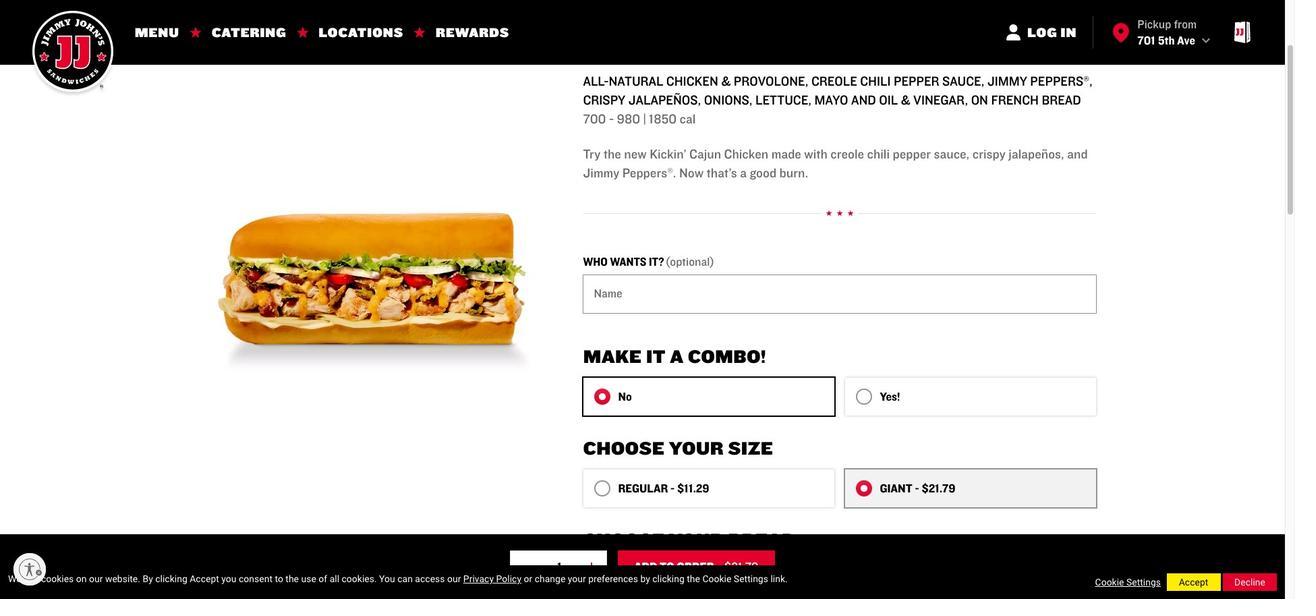 Task type: vqa. For each thing, say whether or not it's contained in the screenshot.
'our'
yes



Task type: describe. For each thing, give the bounding box(es) containing it.
now
[[679, 165, 704, 181]]

pepper inside try the new kickin' cajun chicken made with creole chili pepper sauce, crispy jalapeños, and jimmy peppers®. now that's a good burn.
[[893, 146, 931, 162]]

peppers®.
[[623, 165, 676, 181]]

2 our from the left
[[447, 573, 461, 584]]

701 5th ave
[[1138, 33, 1195, 47]]

kickin' cajun chicken sandwich all-natural chicken & provolone, creole chili pepper sauce, jimmy peppers®, crispy jalapeños, onions, lettuce, mayo and oil & vinegar, on french bread 700 - 980 | 1850 cal
[[583, 0, 1093, 127]]

privacy policy link
[[463, 573, 522, 584]]

1 vertical spatial a
[[670, 345, 684, 368]]

701
[[1138, 33, 1156, 47]]

(optional)
[[666, 254, 715, 269]]

jimmy inside kickin' cajun chicken sandwich all-natural chicken & provolone, creole chili pepper sauce, jimmy peppers®, crispy jalapeños, onions, lettuce, mayo and oil & vinegar, on french bread 700 - 980 | 1850 cal
[[988, 73, 1027, 89]]

decline
[[1235, 577, 1266, 588]]

who
[[583, 255, 608, 269]]

2 clicking from the left
[[653, 573, 685, 584]]

privacy
[[463, 573, 494, 584]]

yes!
[[880, 389, 900, 403]]

that's
[[707, 165, 737, 181]]

1 use from the left
[[24, 573, 39, 584]]

wants
[[610, 255, 647, 269]]

decline button
[[1223, 573, 1277, 591]]

choose your bread
[[583, 528, 796, 551]]

combo!
[[688, 345, 766, 368]]

kickin' cajun chicken sandwich image
[[189, 97, 551, 459]]

sauce, inside kickin' cajun chicken sandwich all-natural chicken & provolone, creole chili pepper sauce, jimmy peppers®, crispy jalapeños, onions, lettuce, mayo and oil & vinegar, on french bread 700 - 980 | 1850 cal
[[942, 73, 985, 89]]

mayo
[[815, 92, 848, 108]]

16"
[[618, 573, 634, 587]]

in
[[1061, 24, 1077, 40]]

link.
[[771, 573, 788, 584]]

cookies
[[41, 573, 74, 584]]

1 horizontal spatial $21.79
[[922, 481, 956, 495]]

cajun
[[690, 146, 721, 162]]

choose your size
[[583, 436, 773, 459]]

we
[[8, 573, 21, 584]]

catering
[[212, 24, 286, 40]]

crispy inside try the new kickin' cajun chicken made with creole chili pepper sauce, crispy jalapeños, and jimmy peppers®. now that's a good burn.
[[973, 146, 1006, 162]]

or
[[524, 573, 532, 584]]

who wants it? element
[[583, 254, 664, 270]]

menu
[[135, 24, 179, 40]]

your for size
[[669, 436, 724, 459]]

giant
[[880, 481, 913, 495]]

0 horizontal spatial cookie
[[703, 573, 732, 584]]

choose for choose your size
[[583, 436, 665, 459]]

preferences
[[588, 573, 638, 584]]

a inside try the new kickin' cajun chicken made with creole chili pepper sauce, crispy jalapeños, and jimmy peppers®. now that's a good burn.
[[740, 165, 747, 181]]

pepper inside kickin' cajun chicken sandwich all-natural chicken & provolone, creole chili pepper sauce, jimmy peppers®, crispy jalapeños, onions, lettuce, mayo and oil & vinegar, on french bread 700 - 980 | 1850 cal
[[894, 73, 939, 89]]

bread
[[728, 528, 796, 551]]

rewards link
[[425, 11, 520, 53]]

sauce, inside try the new kickin' cajun chicken made with creole chili pepper sauce, crispy jalapeños, and jimmy peppers®. now that's a good burn.
[[934, 146, 970, 162]]

700
[[583, 111, 606, 127]]

cart image
[[1231, 22, 1253, 43]]

it?
[[649, 255, 664, 269]]

1 vertical spatial $21.79
[[724, 559, 759, 573]]

0 horizontal spatial to
[[275, 573, 283, 584]]

0 horizontal spatial french
[[636, 573, 670, 587]]

rewards
[[436, 24, 510, 40]]

16" french
[[618, 573, 670, 587]]

your for bread
[[669, 528, 724, 551]]

jimmy john's - home image
[[30, 11, 116, 97]]

chili inside try the new kickin' cajun chicken made with creole chili pepper sauce, crispy jalapeños, and jimmy peppers®. now that's a good burn.
[[867, 146, 890, 162]]

your
[[568, 573, 586, 584]]

change
[[535, 573, 566, 584]]

accept inside button
[[1179, 577, 1208, 588]]

pickup from
[[1138, 17, 1197, 31]]

make
[[583, 345, 642, 368]]

add
[[634, 559, 657, 573]]

onions,
[[704, 92, 753, 108]]

try the new kickin' cajun chicken made with creole chili pepper sauce, crispy jalapeños, and jimmy peppers®. now that's a good burn.
[[583, 146, 1088, 181]]

giant - $21.79
[[880, 481, 956, 495]]

we use cookies on our website. by clicking accept you consent to the use of all cookies. you can access our privacy policy or change your preferences by clicking the cookie settings link.
[[8, 573, 788, 584]]

Name text field
[[583, 275, 1096, 313]]

ave
[[1177, 33, 1195, 47]]

cajun
[[738, 0, 872, 34]]

by
[[640, 573, 650, 584]]

make it a combo!
[[583, 345, 766, 368]]

log in link
[[995, 11, 1088, 53]]

- left $11.29 at the bottom of the page
[[671, 481, 675, 495]]

consent
[[239, 573, 273, 584]]

crispy inside kickin' cajun chicken sandwich all-natural chicken & provolone, creole chili pepper sauce, jimmy peppers®, crispy jalapeños, onions, lettuce, mayo and oil & vinegar, on french bread 700 - 980 | 1850 cal
[[583, 92, 626, 108]]

new
[[624, 146, 647, 162]]

jimmy inside try the new kickin' cajun chicken made with creole chili pepper sauce, crispy jalapeños, and jimmy peppers®. now that's a good burn.
[[583, 165, 619, 181]]

accept button
[[1167, 573, 1221, 591]]

you
[[221, 573, 237, 584]]

option group for choose your size
[[583, 470, 1096, 507]]

cookies.
[[342, 573, 377, 584]]

good
[[750, 165, 777, 181]]

kickin'
[[583, 0, 729, 34]]

from
[[1174, 17, 1197, 31]]

- right "order"
[[717, 559, 721, 573]]

size
[[728, 436, 773, 459]]

2 use from the left
[[301, 573, 316, 584]]

the inside try the new kickin' cajun chicken made with creole chili pepper sauce, crispy jalapeños, and jimmy peppers®. now that's a good burn.
[[604, 146, 621, 162]]



Task type: locate. For each thing, give the bounding box(es) containing it.
crispy
[[583, 92, 626, 108], [973, 146, 1006, 162]]

who wants it? (optional)
[[583, 254, 715, 269]]

|
[[643, 111, 646, 127]]

jalapeños, inside kickin' cajun chicken sandwich all-natural chicken & provolone, creole chili pepper sauce, jimmy peppers®, crispy jalapeños, onions, lettuce, mayo and oil & vinegar, on french bread 700 - 980 | 1850 cal
[[629, 92, 701, 108]]

chili inside kickin' cajun chicken sandwich all-natural chicken & provolone, creole chili pepper sauce, jimmy peppers®, crispy jalapeños, onions, lettuce, mayo and oil & vinegar, on french bread 700 - 980 | 1850 cal
[[860, 73, 891, 89]]

oil
[[879, 92, 898, 108]]

creole right with
[[831, 146, 864, 162]]

chili up the oil
[[860, 73, 891, 89]]

0 horizontal spatial a
[[670, 345, 684, 368]]

0 horizontal spatial on
[[76, 573, 87, 584]]

settings
[[734, 573, 768, 584], [1127, 577, 1161, 588]]

sauce, up vinegar,
[[942, 73, 985, 89]]

1 horizontal spatial a
[[740, 165, 747, 181]]

1 choose from the top
[[583, 436, 665, 459]]

0 horizontal spatial and
[[851, 92, 876, 108]]

chicken
[[724, 146, 769, 162]]

1 horizontal spatial jalapeños,
[[1009, 146, 1064, 162]]

1 vertical spatial &
[[901, 92, 910, 108]]

to right 'consent'
[[275, 573, 283, 584]]

1 our from the left
[[89, 573, 103, 584]]

jalapeños, inside try the new kickin' cajun chicken made with creole chili pepper sauce, crispy jalapeños, and jimmy peppers®. now that's a good burn.
[[1009, 146, 1064, 162]]

1 option group from the top
[[583, 378, 1096, 416]]

0 horizontal spatial use
[[24, 573, 39, 584]]

&
[[721, 73, 731, 89], [901, 92, 910, 108]]

1 horizontal spatial clicking
[[653, 573, 685, 584]]

0 horizontal spatial the
[[286, 573, 299, 584]]

peppers®,
[[1030, 73, 1093, 89]]

locations
[[319, 24, 403, 40]]

all-
[[583, 73, 609, 89]]

0 vertical spatial your
[[669, 436, 724, 459]]

- right 'giant'
[[915, 481, 919, 495]]

1 horizontal spatial our
[[447, 573, 461, 584]]

-
[[609, 111, 614, 127], [671, 481, 675, 495], [915, 481, 919, 495], [717, 559, 721, 573]]

1 horizontal spatial to
[[660, 559, 674, 573]]

clicking right the by
[[653, 573, 685, 584]]

kickin'
[[650, 146, 687, 162]]

on inside kickin' cajun chicken sandwich all-natural chicken & provolone, creole chili pepper sauce, jimmy peppers®, crispy jalapeños, onions, lettuce, mayo and oil & vinegar, on french bread 700 - 980 | 1850 cal
[[971, 92, 988, 108]]

log in
[[1028, 24, 1077, 40]]

0 horizontal spatial accept
[[190, 573, 219, 584]]

option group for make it a combo!
[[583, 378, 1096, 416]]

jimmy down try
[[583, 165, 619, 181]]

0 vertical spatial chicken
[[881, 0, 1059, 34]]

to right add
[[660, 559, 674, 573]]

1 clicking from the left
[[155, 573, 187, 584]]

french left bread
[[991, 92, 1039, 108]]

a down chicken
[[740, 165, 747, 181]]

2 horizontal spatial the
[[687, 573, 700, 584]]

a right it
[[670, 345, 684, 368]]

2 choose from the top
[[583, 528, 665, 551]]

pickup
[[1138, 17, 1171, 31]]

1 vertical spatial french
[[636, 573, 670, 587]]

1 vertical spatial sauce,
[[934, 146, 970, 162]]

1 horizontal spatial chicken
[[881, 0, 1059, 34]]

1 vertical spatial choose
[[583, 528, 665, 551]]

1 horizontal spatial the
[[604, 146, 621, 162]]

- right 700
[[609, 111, 614, 127]]

with
[[804, 146, 828, 162]]

0 vertical spatial &
[[721, 73, 731, 89]]

1 vertical spatial jimmy
[[583, 165, 619, 181]]

1 vertical spatial creole
[[831, 146, 864, 162]]

0 vertical spatial jimmy
[[988, 73, 1027, 89]]

your
[[669, 436, 724, 459], [669, 528, 724, 551]]

1 horizontal spatial accept
[[1179, 577, 1208, 588]]

1 horizontal spatial &
[[901, 92, 910, 108]]

1 horizontal spatial settings
[[1127, 577, 1161, 588]]

you
[[379, 573, 395, 584]]

1850
[[649, 111, 677, 127]]

access
[[415, 573, 445, 584]]

option group containing no
[[583, 378, 1096, 416]]

0 vertical spatial creole
[[812, 73, 857, 89]]

add to order - $21.79
[[634, 559, 759, 573]]

jalapeños, down bread
[[1009, 146, 1064, 162]]

0 horizontal spatial clicking
[[155, 573, 187, 584]]

menu link
[[124, 11, 190, 53]]

our right access on the left bottom of the page
[[447, 573, 461, 584]]

bread
[[1042, 92, 1081, 108]]

- inside kickin' cajun chicken sandwich all-natural chicken & provolone, creole chili pepper sauce, jimmy peppers®, crispy jalapeños, onions, lettuce, mayo and oil & vinegar, on french bread 700 - 980 | 1850 cal
[[609, 111, 614, 127]]

1 horizontal spatial jimmy
[[988, 73, 1027, 89]]

sauce,
[[942, 73, 985, 89], [934, 146, 970, 162]]

order
[[677, 559, 714, 573]]

0 vertical spatial and
[[851, 92, 876, 108]]

french right 16"
[[636, 573, 670, 587]]

& right the oil
[[901, 92, 910, 108]]

1 vertical spatial option group
[[583, 470, 1096, 507]]

regular - $11.29
[[618, 481, 709, 495]]

1 vertical spatial chicken
[[666, 73, 718, 89]]

burn.
[[780, 165, 808, 181]]

accept left decline
[[1179, 577, 1208, 588]]

our left website.
[[89, 573, 103, 584]]

and
[[851, 92, 876, 108], [1067, 146, 1088, 162]]

$21.79
[[922, 481, 956, 495], [724, 559, 759, 573]]

chili down the oil
[[867, 146, 890, 162]]

cookie
[[703, 573, 732, 584], [1095, 577, 1124, 588]]

980
[[617, 111, 640, 127]]

a
[[740, 165, 747, 181], [670, 345, 684, 368]]

0 vertical spatial a
[[740, 165, 747, 181]]

0 horizontal spatial chicken
[[666, 73, 718, 89]]

0 vertical spatial jalapeños,
[[629, 92, 701, 108]]

1 vertical spatial crispy
[[973, 146, 1006, 162]]

2 option group from the top
[[583, 470, 1096, 507]]

creole inside try the new kickin' cajun chicken made with creole chili pepper sauce, crispy jalapeños, and jimmy peppers®. now that's a good burn.
[[831, 146, 864, 162]]

on right cookies
[[76, 573, 87, 584]]

1 horizontal spatial french
[[991, 92, 1039, 108]]

cookie settings link
[[1095, 577, 1161, 588]]

settings left accept button
[[1127, 577, 1161, 588]]

accept left you
[[190, 573, 219, 584]]

$11.29
[[677, 481, 709, 495]]

sandwich quantity field
[[543, 551, 576, 582]]

cookie settings
[[1095, 577, 1161, 588]]

the
[[604, 146, 621, 162], [286, 573, 299, 584], [687, 573, 700, 584]]

0 vertical spatial pepper
[[894, 73, 939, 89]]

choose for choose your bread
[[583, 528, 665, 551]]

& up onions,
[[721, 73, 731, 89]]

1 vertical spatial chili
[[867, 146, 890, 162]]

0 horizontal spatial settings
[[734, 573, 768, 584]]

option group containing regular - $11.29
[[583, 470, 1096, 507]]

0 vertical spatial on
[[971, 92, 988, 108]]

jimmy left "peppers®,"
[[988, 73, 1027, 89]]

on right vinegar,
[[971, 92, 988, 108]]

made
[[772, 146, 801, 162]]

clicking right by
[[155, 573, 187, 584]]

provolone,
[[734, 73, 809, 89]]

catering link
[[201, 11, 297, 53]]

can
[[398, 573, 413, 584]]

and inside try the new kickin' cajun chicken made with creole chili pepper sauce, crispy jalapeños, and jimmy peppers®. now that's a good burn.
[[1067, 146, 1088, 162]]

by
[[143, 573, 153, 584]]

no
[[618, 389, 632, 403]]

log
[[1028, 24, 1057, 40]]

on
[[971, 92, 988, 108], [76, 573, 87, 584]]

0 horizontal spatial our
[[89, 573, 103, 584]]

jalapeños, up the 1850
[[629, 92, 701, 108]]

5th
[[1158, 33, 1175, 47]]

0 horizontal spatial crispy
[[583, 92, 626, 108]]

use right we
[[24, 573, 39, 584]]

creole up mayo
[[812, 73, 857, 89]]

0 vertical spatial chili
[[860, 73, 891, 89]]

1 your from the top
[[669, 436, 724, 459]]

1 horizontal spatial crispy
[[973, 146, 1006, 162]]

1 vertical spatial pepper
[[893, 146, 931, 162]]

0 vertical spatial $21.79
[[922, 481, 956, 495]]

cal
[[680, 111, 696, 127]]

creole inside kickin' cajun chicken sandwich all-natural chicken & provolone, creole chili pepper sauce, jimmy peppers®, crispy jalapeños, onions, lettuce, mayo and oil & vinegar, on french bread 700 - 980 | 1850 cal
[[812, 73, 857, 89]]

french
[[991, 92, 1039, 108], [636, 573, 670, 587]]

website.
[[105, 573, 140, 584]]

1 horizontal spatial and
[[1067, 146, 1088, 162]]

0 vertical spatial option group
[[583, 378, 1096, 416]]

option group
[[583, 378, 1096, 416], [583, 470, 1096, 507]]

accept
[[190, 573, 219, 584], [1179, 577, 1208, 588]]

choose up regular
[[583, 436, 665, 459]]

1 horizontal spatial use
[[301, 573, 316, 584]]

french inside kickin' cajun chicken sandwich all-natural chicken & provolone, creole chili pepper sauce, jimmy peppers®, crispy jalapeños, onions, lettuce, mayo and oil & vinegar, on french bread 700 - 980 | 1850 cal
[[991, 92, 1039, 108]]

it
[[646, 345, 666, 368]]

0 horizontal spatial &
[[721, 73, 731, 89]]

1 vertical spatial and
[[1067, 146, 1088, 162]]

lettuce,
[[756, 92, 812, 108]]

our
[[89, 573, 103, 584], [447, 573, 461, 584]]

2 your from the top
[[669, 528, 724, 551]]

0 vertical spatial sauce,
[[942, 73, 985, 89]]

the down choose your bread
[[687, 573, 700, 584]]

0 horizontal spatial $21.79
[[724, 559, 759, 573]]

your up $11.29 at the bottom of the page
[[669, 436, 724, 459]]

pepper down the oil
[[893, 146, 931, 162]]

1 horizontal spatial on
[[971, 92, 988, 108]]

and left the oil
[[851, 92, 876, 108]]

policy
[[496, 573, 522, 584]]

0 vertical spatial crispy
[[583, 92, 626, 108]]

the left of on the left bottom
[[286, 573, 299, 584]]

choose up add
[[583, 528, 665, 551]]

0 vertical spatial french
[[991, 92, 1039, 108]]

chili
[[860, 73, 891, 89], [867, 146, 890, 162]]

and down bread
[[1067, 146, 1088, 162]]

update quantity element
[[510, 550, 608, 584]]

pepper up vinegar,
[[894, 73, 939, 89]]

pepper
[[894, 73, 939, 89], [893, 146, 931, 162]]

jimmy
[[988, 73, 1027, 89], [583, 165, 619, 181]]

clicking
[[155, 573, 187, 584], [653, 573, 685, 584]]

0 vertical spatial choose
[[583, 436, 665, 459]]

use left of on the left bottom
[[301, 573, 316, 584]]

1 horizontal spatial cookie
[[1095, 577, 1124, 588]]

and inside kickin' cajun chicken sandwich all-natural chicken & provolone, creole chili pepper sauce, jimmy peppers®, crispy jalapeños, onions, lettuce, mayo and oil & vinegar, on french bread 700 - 980 | 1850 cal
[[851, 92, 876, 108]]

0 horizontal spatial jimmy
[[583, 165, 619, 181]]

try
[[583, 146, 601, 162]]

the right try
[[604, 146, 621, 162]]

1 vertical spatial your
[[669, 528, 724, 551]]

all
[[330, 573, 339, 584]]

natural
[[609, 73, 663, 89]]

vinegar,
[[914, 92, 968, 108]]

sandwich
[[583, 27, 802, 72]]

settings left link. on the bottom of the page
[[734, 573, 768, 584]]

locations link
[[308, 11, 414, 53]]

1 vertical spatial jalapeños,
[[1009, 146, 1064, 162]]

$21.79 down bread on the right bottom of the page
[[724, 559, 759, 573]]

1 vertical spatial on
[[76, 573, 87, 584]]

creole
[[812, 73, 857, 89], [831, 146, 864, 162]]

0 horizontal spatial jalapeños,
[[629, 92, 701, 108]]

your up add to order - $21.79
[[669, 528, 724, 551]]

of
[[319, 573, 327, 584]]

$21.79 right 'giant'
[[922, 481, 956, 495]]

sauce, down vinegar,
[[934, 146, 970, 162]]

regular
[[618, 481, 668, 495]]



